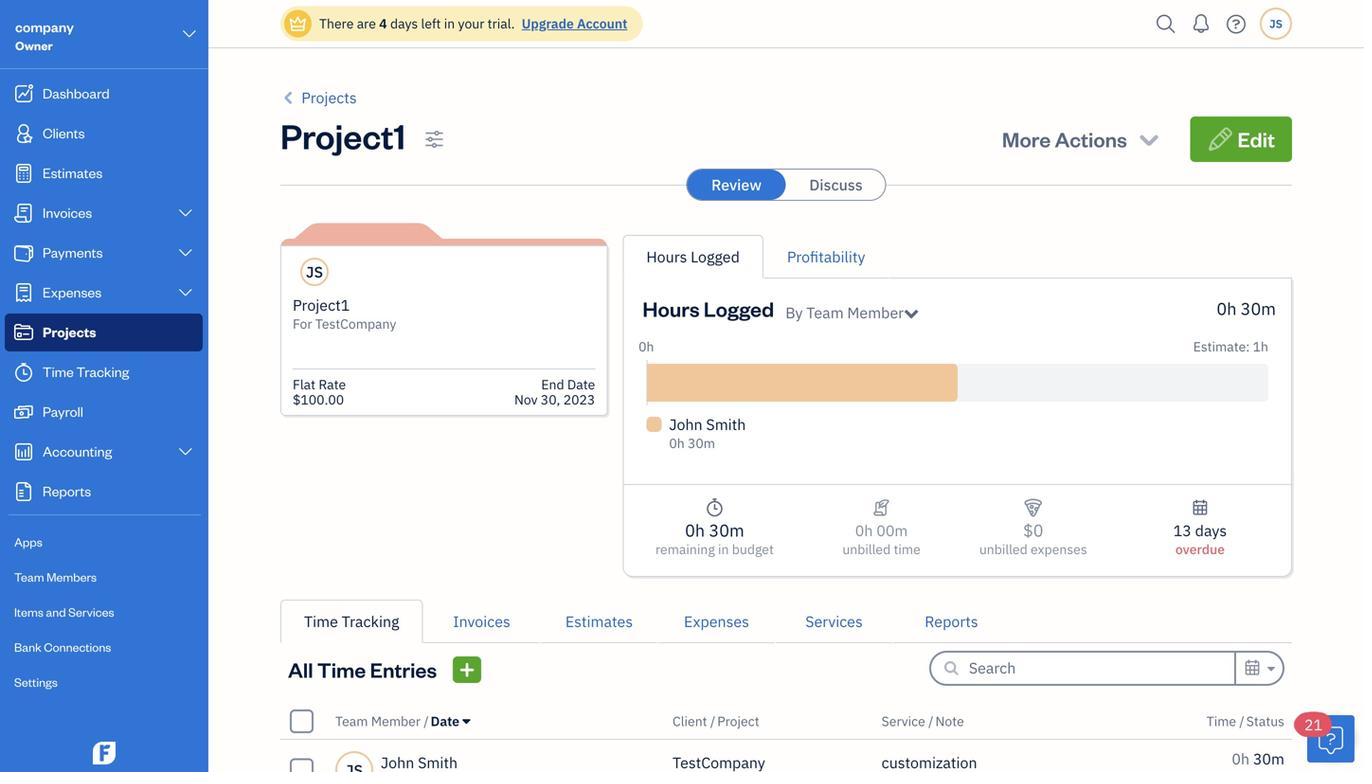 Task type: vqa. For each thing, say whether or not it's contained in the screenshot.
bottom Invoices
yes



Task type: describe. For each thing, give the bounding box(es) containing it.
chevrondown image
[[1136, 126, 1163, 153]]

0 horizontal spatial time tracking link
[[5, 353, 203, 391]]

company
[[15, 18, 74, 36]]

accounting
[[43, 442, 112, 460]]

payroll
[[43, 402, 83, 420]]

unbilled inside '$0 unbilled expenses'
[[980, 541, 1028, 558]]

flat
[[293, 376, 316, 393]]

invoices inside main element
[[43, 203, 92, 221]]

1 horizontal spatial tracking
[[342, 612, 399, 632]]

clients
[[43, 124, 85, 142]]

profitability button
[[787, 245, 866, 268]]

profitability
[[787, 247, 866, 267]]

connections
[[44, 639, 111, 655]]

by team member
[[786, 303, 904, 323]]

service
[[882, 713, 926, 730]]

edit link
[[1191, 117, 1293, 162]]

discuss link
[[787, 170, 886, 200]]

1 vertical spatial hours
[[643, 295, 700, 322]]

and
[[46, 604, 66, 620]]

estimates link for top invoices link
[[5, 154, 203, 192]]

projects inside main element
[[43, 323, 96, 341]]

john smith 0h 30m
[[669, 415, 746, 452]]

team member /
[[335, 713, 429, 730]]

timetracking image
[[705, 497, 725, 519]]

end date nov 30, 2023
[[515, 376, 595, 408]]

1 vertical spatial reports
[[925, 612, 979, 632]]

nov
[[515, 391, 538, 408]]

are
[[357, 15, 376, 32]]

rate
[[319, 376, 346, 393]]

estimate:
[[1194, 338, 1250, 355]]

00m
[[877, 521, 908, 541]]

team members link
[[5, 561, 203, 594]]

more actions button
[[985, 117, 1180, 162]]

team for team member /
[[335, 713, 368, 730]]

1 vertical spatial expenses
[[684, 612, 750, 632]]

project1 for project1 for testcompany
[[293, 295, 350, 315]]

1 vertical spatial expenses link
[[658, 600, 776, 643]]

js button
[[1260, 8, 1293, 40]]

projects link
[[5, 314, 203, 352]]

there
[[319, 15, 354, 32]]

dashboard link
[[5, 75, 203, 113]]

time / status
[[1207, 713, 1285, 730]]

overdue
[[1176, 541, 1225, 558]]

notifications image
[[1186, 5, 1217, 43]]

hours inside button
[[647, 247, 687, 267]]

$0
[[1023, 519, 1044, 542]]

project link
[[718, 713, 760, 730]]

more
[[1003, 126, 1051, 153]]

more actions
[[1003, 126, 1128, 153]]

upgrade account link
[[518, 15, 628, 32]]

/ for service
[[929, 713, 934, 730]]

freshbooks image
[[89, 742, 119, 765]]

estimate: 1h
[[1194, 338, 1269, 355]]

$100.00
[[293, 391, 344, 408]]

days inside the 13 days overdue
[[1196, 521, 1227, 541]]

testcompany
[[315, 315, 396, 333]]

1 horizontal spatial estimates
[[566, 612, 633, 632]]

status
[[1247, 713, 1285, 730]]

smith
[[706, 415, 746, 434]]

13
[[1174, 521, 1192, 541]]

chevron large down image for accounting
[[177, 444, 194, 460]]

client image
[[12, 124, 35, 143]]

note link
[[936, 713, 964, 730]]

all
[[288, 656, 313, 683]]

estimate image
[[12, 164, 35, 183]]

1 horizontal spatial services
[[806, 612, 863, 632]]

report image
[[12, 482, 35, 501]]

by
[[786, 303, 803, 323]]

0h inside the 0h 30m remaining in budget
[[685, 519, 705, 542]]

/ for client
[[711, 713, 716, 730]]

30m inside the 0h 30m remaining in budget
[[709, 519, 745, 542]]

0 horizontal spatial days
[[390, 15, 418, 32]]

john
[[669, 415, 703, 434]]

projects button
[[281, 86, 357, 109]]

clients link
[[5, 115, 203, 153]]

time entry menu image
[[459, 659, 476, 681]]

21 button
[[1295, 713, 1355, 763]]

reports inside main element
[[43, 482, 91, 500]]

payment image
[[12, 244, 35, 262]]

end
[[541, 376, 564, 393]]

payments link
[[5, 234, 203, 272]]

bank connections
[[14, 639, 111, 655]]

invoices image
[[873, 497, 891, 519]]

time left status link
[[1207, 713, 1237, 730]]

trial.
[[488, 15, 515, 32]]

items and services link
[[5, 596, 203, 629]]

service link
[[882, 713, 929, 730]]

chevron large down image for invoices
[[177, 206, 194, 221]]

main element
[[0, 0, 256, 772]]

projects inside button
[[302, 88, 357, 108]]

expenses image
[[1024, 497, 1043, 519]]

crown image
[[288, 14, 308, 34]]

chevron large down image
[[177, 285, 194, 300]]

settings link
[[5, 666, 203, 699]]

2023
[[564, 391, 595, 408]]

left
[[421, 15, 441, 32]]

invoice image
[[12, 204, 35, 223]]

0h 30m remaining in budget
[[656, 519, 774, 558]]

project image
[[12, 323, 35, 342]]

chevronleft image
[[281, 86, 298, 109]]

bank connections link
[[5, 631, 203, 664]]

1 vertical spatial invoices link
[[423, 600, 541, 643]]

calendar image
[[1192, 497, 1209, 519]]

30,
[[541, 391, 560, 408]]

apps
[[14, 534, 42, 550]]

payroll link
[[5, 393, 203, 431]]

remaining
[[656, 541, 715, 558]]

unbilled inside 0h 00m unbilled time
[[843, 541, 891, 558]]

$0 unbilled expenses
[[980, 519, 1088, 558]]

accounting link
[[5, 433, 203, 471]]

1 vertical spatial 0h 30m
[[1232, 749, 1285, 769]]

items
[[14, 604, 44, 620]]

client / project
[[673, 713, 760, 730]]

caretdown image
[[1265, 658, 1276, 680]]

actions
[[1055, 126, 1128, 153]]

expenses
[[1031, 541, 1088, 558]]

1 horizontal spatial invoices
[[453, 612, 511, 632]]

0 vertical spatial 0h 30m
[[1217, 298, 1276, 320]]

dashboard
[[43, 84, 110, 102]]

go to help image
[[1222, 10, 1252, 38]]

in inside the 0h 30m remaining in budget
[[718, 541, 729, 558]]

member inside the hours logged group by field
[[848, 303, 904, 323]]

Search text field
[[969, 653, 1235, 683]]



Task type: locate. For each thing, give the bounding box(es) containing it.
discuss
[[810, 175, 863, 195]]

hours logged down review link
[[647, 247, 740, 267]]

0 horizontal spatial estimates link
[[5, 154, 203, 192]]

0 vertical spatial reports link
[[5, 473, 203, 511]]

1 horizontal spatial time tracking link
[[281, 600, 423, 643]]

1 vertical spatial estimates link
[[541, 600, 658, 643]]

estimates inside main element
[[43, 163, 103, 181]]

0 horizontal spatial date
[[431, 713, 460, 730]]

chevron large down image inside accounting link
[[177, 444, 194, 460]]

settings for this project image
[[425, 128, 444, 151]]

chevron large down image inside invoices link
[[177, 206, 194, 221]]

days
[[390, 15, 418, 32], [1196, 521, 1227, 541]]

1 vertical spatial member
[[371, 713, 421, 730]]

logged inside button
[[691, 247, 740, 267]]

project
[[718, 713, 760, 730]]

tracking
[[76, 362, 129, 380], [342, 612, 399, 632]]

account
[[577, 15, 628, 32]]

0 vertical spatial time tracking link
[[5, 353, 203, 391]]

1 vertical spatial tracking
[[342, 612, 399, 632]]

date link
[[431, 713, 470, 730]]

project1
[[281, 113, 406, 158], [293, 295, 350, 315]]

time tracking link
[[5, 353, 203, 391], [281, 600, 423, 643]]

1 vertical spatial projects
[[43, 323, 96, 341]]

1 horizontal spatial date
[[568, 376, 595, 393]]

1 horizontal spatial time tracking
[[304, 612, 399, 632]]

expenses down payments
[[43, 283, 102, 301]]

1 horizontal spatial team
[[335, 713, 368, 730]]

0 horizontal spatial time tracking
[[43, 362, 129, 380]]

/ right client
[[711, 713, 716, 730]]

chevron large down image inside payments link
[[177, 245, 194, 261]]

invoices link up payments link
[[5, 194, 203, 232]]

0 horizontal spatial unbilled
[[843, 541, 891, 558]]

services inside main element
[[68, 604, 114, 620]]

0 horizontal spatial invoices
[[43, 203, 92, 221]]

company owner
[[15, 18, 74, 53]]

entries
[[370, 656, 437, 683]]

1h
[[1253, 338, 1269, 355]]

0 horizontal spatial reports link
[[5, 473, 203, 511]]

0 horizontal spatial reports
[[43, 482, 91, 500]]

1 horizontal spatial projects
[[302, 88, 357, 108]]

estimates link
[[5, 154, 203, 192], [541, 600, 658, 643]]

time link
[[1207, 713, 1240, 730]]

0 vertical spatial logged
[[691, 247, 740, 267]]

1 horizontal spatial in
[[718, 541, 729, 558]]

1 horizontal spatial estimates link
[[541, 600, 658, 643]]

4 / from the left
[[1240, 713, 1245, 730]]

expenses link down remaining
[[658, 600, 776, 643]]

hours logged down hours logged button
[[643, 295, 774, 322]]

date left caretdown icon
[[431, 713, 460, 730]]

team up 'items'
[[14, 569, 44, 585]]

unbilled
[[843, 541, 891, 558], [980, 541, 1028, 558]]

0 horizontal spatial in
[[444, 15, 455, 32]]

0 vertical spatial in
[[444, 15, 455, 32]]

/
[[424, 713, 429, 730], [711, 713, 716, 730], [929, 713, 934, 730], [1240, 713, 1245, 730]]

hours
[[647, 247, 687, 267], [643, 295, 700, 322]]

chevron large down image for payments
[[177, 245, 194, 261]]

2 unbilled from the left
[[980, 541, 1028, 558]]

member down "profitability" button
[[848, 303, 904, 323]]

js up project1 for testcompany
[[306, 262, 323, 282]]

member down entries
[[371, 713, 421, 730]]

client
[[673, 713, 707, 730]]

resource center badge image
[[1308, 715, 1355, 763]]

1 unbilled from the left
[[843, 541, 891, 558]]

pencil image
[[1208, 126, 1234, 153]]

timer image
[[12, 363, 35, 382]]

invoices link up time entry menu icon
[[423, 600, 541, 643]]

0 vertical spatial hours
[[647, 247, 687, 267]]

1 horizontal spatial expenses
[[684, 612, 750, 632]]

13 days overdue
[[1174, 521, 1227, 558]]

services
[[68, 604, 114, 620], [806, 612, 863, 632]]

0 vertical spatial expenses link
[[5, 274, 203, 312]]

team right by
[[807, 303, 844, 323]]

/ left status link
[[1240, 713, 1245, 730]]

time tracking down projects link
[[43, 362, 129, 380]]

0h 30m up 1h
[[1217, 298, 1276, 320]]

1 horizontal spatial reports link
[[893, 600, 1011, 643]]

0 horizontal spatial team
[[14, 569, 44, 585]]

logged
[[691, 247, 740, 267], [704, 295, 774, 322]]

expenses inside main element
[[43, 283, 102, 301]]

team inside the hours logged group by field
[[807, 303, 844, 323]]

reports link down time at the bottom right of the page
[[893, 600, 1011, 643]]

0 vertical spatial tracking
[[76, 362, 129, 380]]

0h inside 0h 00m unbilled time
[[856, 521, 873, 541]]

time up all
[[304, 612, 338, 632]]

estimates link for the bottommost expenses link
[[541, 600, 658, 643]]

reports link
[[5, 473, 203, 511], [893, 600, 1011, 643]]

invoices up time entry menu icon
[[453, 612, 511, 632]]

/ left date link
[[424, 713, 429, 730]]

0 horizontal spatial expenses
[[43, 283, 102, 301]]

note
[[936, 713, 964, 730]]

review link
[[688, 170, 786, 200]]

in
[[444, 15, 455, 32], [718, 541, 729, 558]]

team for team members
[[14, 569, 44, 585]]

in left budget
[[718, 541, 729, 558]]

1 vertical spatial logged
[[704, 295, 774, 322]]

unbilled left time at the bottom right of the page
[[843, 541, 891, 558]]

/ for time
[[1240, 713, 1245, 730]]

owner
[[15, 37, 53, 53]]

time right all
[[317, 656, 366, 683]]

flat rate $100.00
[[293, 376, 346, 408]]

0 vertical spatial js
[[1270, 16, 1283, 31]]

1 horizontal spatial expenses link
[[658, 600, 776, 643]]

1 vertical spatial hours logged
[[643, 295, 774, 322]]

project1 down the projects button
[[281, 113, 406, 158]]

payments
[[43, 243, 103, 261]]

expenses down remaining
[[684, 612, 750, 632]]

0h inside john smith 0h 30m
[[669, 434, 685, 452]]

caretdown image
[[463, 714, 470, 729]]

services link
[[776, 600, 893, 643]]

chevron large down image
[[181, 23, 198, 45], [177, 206, 194, 221], [177, 245, 194, 261], [177, 444, 194, 460]]

0 vertical spatial invoices
[[43, 203, 92, 221]]

time inside main element
[[43, 362, 74, 380]]

projects right project icon
[[43, 323, 96, 341]]

expense image
[[12, 283, 35, 302]]

30m
[[1241, 298, 1276, 320], [688, 434, 715, 452], [709, 519, 745, 542], [1254, 749, 1285, 769]]

Hours Logged Group By field
[[786, 301, 919, 325]]

calendar image
[[1244, 657, 1262, 679]]

budget
[[732, 541, 774, 558]]

hours logged button
[[647, 245, 740, 268]]

/ left note link at the right of the page
[[929, 713, 934, 730]]

0 horizontal spatial expenses link
[[5, 274, 203, 312]]

0 horizontal spatial invoices link
[[5, 194, 203, 232]]

2 horizontal spatial team
[[807, 303, 844, 323]]

1 vertical spatial team
[[14, 569, 44, 585]]

1 vertical spatial time tracking link
[[281, 600, 423, 643]]

days down calendar image
[[1196, 521, 1227, 541]]

0 vertical spatial expenses
[[43, 283, 102, 301]]

1 horizontal spatial reports
[[925, 612, 979, 632]]

member
[[848, 303, 904, 323], [371, 713, 421, 730]]

time tracking
[[43, 362, 129, 380], [304, 612, 399, 632]]

time tracking inside main element
[[43, 362, 129, 380]]

1 vertical spatial date
[[431, 713, 460, 730]]

3 / from the left
[[929, 713, 934, 730]]

1 vertical spatial time tracking
[[304, 612, 399, 632]]

estimates link inside main element
[[5, 154, 203, 192]]

expenses
[[43, 283, 102, 301], [684, 612, 750, 632]]

0 vertical spatial time tracking
[[43, 362, 129, 380]]

project1 for testcompany
[[293, 295, 396, 333]]

1 / from the left
[[424, 713, 429, 730]]

logged left by
[[704, 295, 774, 322]]

search image
[[1151, 10, 1182, 38]]

1 horizontal spatial member
[[848, 303, 904, 323]]

team inside main element
[[14, 569, 44, 585]]

js
[[1270, 16, 1283, 31], [306, 262, 323, 282]]

time tracking up all time entries
[[304, 612, 399, 632]]

1 vertical spatial days
[[1196, 521, 1227, 541]]

0 vertical spatial team
[[807, 303, 844, 323]]

all time entries
[[288, 656, 437, 683]]

1 horizontal spatial days
[[1196, 521, 1227, 541]]

0 horizontal spatial tracking
[[76, 362, 129, 380]]

project1 for project1
[[281, 113, 406, 158]]

members
[[47, 569, 97, 585]]

dashboard image
[[12, 84, 35, 103]]

tracking up all time entries
[[342, 612, 399, 632]]

expenses link up projects link
[[5, 274, 203, 312]]

days right 4
[[390, 15, 418, 32]]

0 vertical spatial reports
[[43, 482, 91, 500]]

1 vertical spatial project1
[[293, 295, 350, 315]]

there are 4 days left in your trial. upgrade account
[[319, 15, 628, 32]]

tracking inside main element
[[76, 362, 129, 380]]

team down all time entries
[[335, 713, 368, 730]]

1 horizontal spatial js
[[1270, 16, 1283, 31]]

1 vertical spatial js
[[306, 262, 323, 282]]

project1 up "rate"
[[293, 295, 350, 315]]

apps link
[[5, 526, 203, 559]]

your
[[458, 15, 485, 32]]

tracking down projects link
[[76, 362, 129, 380]]

30m inside john smith 0h 30m
[[688, 434, 715, 452]]

project1 inside project1 for testcompany
[[293, 295, 350, 315]]

1 horizontal spatial invoices link
[[423, 600, 541, 643]]

reports
[[43, 482, 91, 500], [925, 612, 979, 632]]

chart image
[[12, 443, 35, 462]]

2 / from the left
[[711, 713, 716, 730]]

0 vertical spatial days
[[390, 15, 418, 32]]

0 vertical spatial member
[[848, 303, 904, 323]]

expenses link
[[5, 274, 203, 312], [658, 600, 776, 643]]

settings
[[14, 674, 58, 690]]

0 vertical spatial hours logged
[[647, 247, 740, 267]]

review
[[712, 175, 762, 195]]

0 vertical spatial estimates link
[[5, 154, 203, 192]]

projects right chevronleft image
[[302, 88, 357, 108]]

time right timer "image"
[[43, 362, 74, 380]]

0 horizontal spatial js
[[306, 262, 323, 282]]

date inside "end date nov 30, 2023"
[[568, 376, 595, 393]]

logged down review link
[[691, 247, 740, 267]]

0 vertical spatial date
[[568, 376, 595, 393]]

for
[[293, 315, 312, 333]]

0 vertical spatial invoices link
[[5, 194, 203, 232]]

js inside dropdown button
[[1270, 16, 1283, 31]]

team members
[[14, 569, 97, 585]]

estimates
[[43, 163, 103, 181], [566, 612, 633, 632]]

date right end
[[568, 376, 595, 393]]

1 horizontal spatial unbilled
[[980, 541, 1028, 558]]

upgrade
[[522, 15, 574, 32]]

0 horizontal spatial estimates
[[43, 163, 103, 181]]

2 vertical spatial team
[[335, 713, 368, 730]]

0h 00m unbilled time
[[843, 521, 921, 558]]

0 vertical spatial project1
[[281, 113, 406, 158]]

0 horizontal spatial member
[[371, 713, 421, 730]]

4
[[379, 15, 387, 32]]

service / note
[[882, 713, 964, 730]]

1 vertical spatial reports link
[[893, 600, 1011, 643]]

1 vertical spatial estimates
[[566, 612, 633, 632]]

bank
[[14, 639, 41, 655]]

0 horizontal spatial services
[[68, 604, 114, 620]]

0 vertical spatial projects
[[302, 88, 357, 108]]

status link
[[1247, 713, 1285, 730]]

0h 30m down status link
[[1232, 749, 1285, 769]]

time tracking link down projects link
[[5, 353, 203, 391]]

21
[[1305, 715, 1323, 735]]

items and services
[[14, 604, 114, 620]]

invoices up payments
[[43, 203, 92, 221]]

money image
[[12, 403, 35, 422]]

1 vertical spatial invoices
[[453, 612, 511, 632]]

0 horizontal spatial projects
[[43, 323, 96, 341]]

time tracking link up all time entries
[[281, 600, 423, 643]]

reports link down accounting link at left
[[5, 473, 203, 511]]

unbilled down expenses icon
[[980, 541, 1028, 558]]

0h
[[1217, 298, 1237, 320], [639, 338, 654, 355], [669, 434, 685, 452], [685, 519, 705, 542], [856, 521, 873, 541], [1232, 749, 1250, 769]]

0 vertical spatial estimates
[[43, 163, 103, 181]]

1 vertical spatial in
[[718, 541, 729, 558]]

date
[[568, 376, 595, 393], [431, 713, 460, 730]]

in right left
[[444, 15, 455, 32]]

hours logged
[[647, 247, 740, 267], [643, 295, 774, 322]]

js right go to help icon
[[1270, 16, 1283, 31]]



